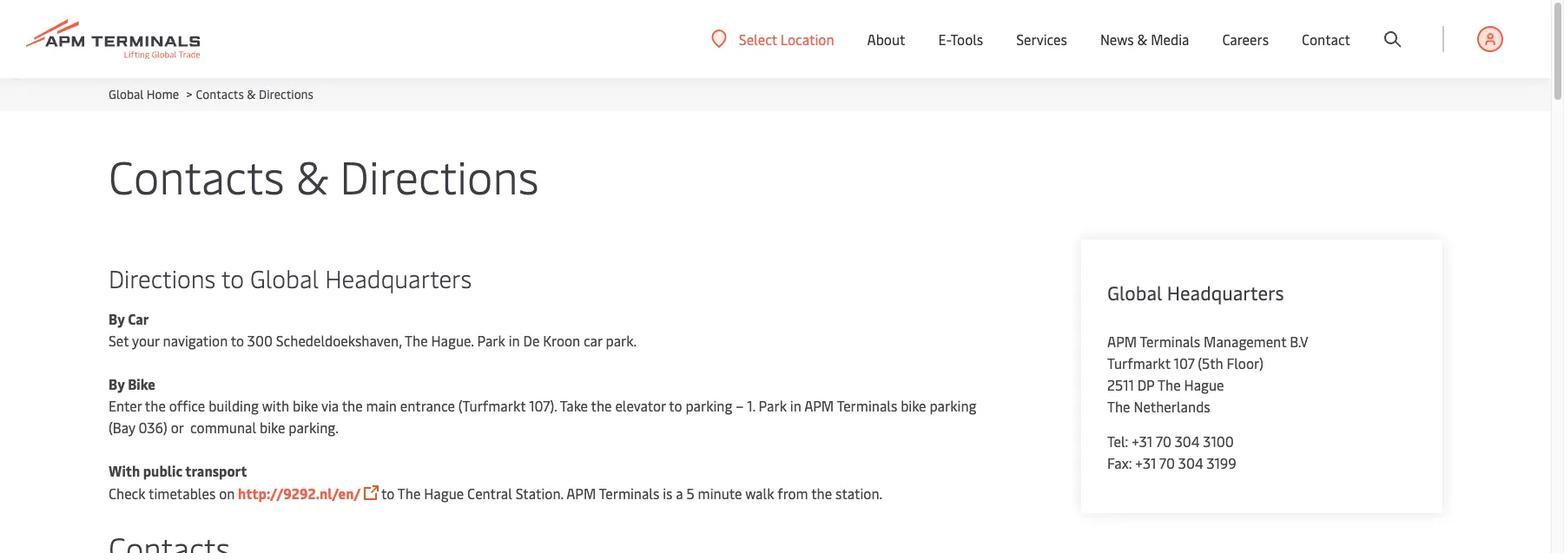 Task type: locate. For each thing, give the bounding box(es) containing it.
apm up turfmarkt
[[1108, 332, 1137, 351]]

& inside popup button
[[1138, 30, 1148, 49]]

the right from
[[811, 484, 832, 503]]

elevator
[[615, 396, 666, 415]]

0 vertical spatial by
[[109, 309, 125, 328]]

in right 1. park
[[790, 396, 802, 415]]

1 horizontal spatial bike
[[293, 396, 318, 415]]

0 vertical spatial to
[[221, 261, 244, 294]]

e-tools
[[939, 30, 983, 49]]

car
[[128, 309, 149, 328]]

5
[[687, 484, 695, 503]]

& for news
[[1138, 30, 1148, 49]]

bike
[[293, 396, 318, 415], [901, 396, 926, 415], [260, 418, 285, 437]]

to the hague central station. apm terminals is a 5 minute walk from the station.
[[381, 484, 886, 503]]

304
[[1175, 432, 1200, 451], [1179, 453, 1204, 473]]

park
[[477, 331, 505, 350]]

1 horizontal spatial &
[[296, 145, 328, 206]]

timetables
[[149, 484, 216, 503]]

apm inside by bike enter the office building with bike via the main entrance (turfmarkt 107). take the elevator to parking – 1. park in apm terminals bike parking (bay 036) or  communal bike parking.
[[804, 396, 834, 415]]

in
[[509, 331, 520, 350], [790, 396, 802, 415]]

tel: +31 70 304 3100 fax: +31 70 304 3199
[[1108, 432, 1237, 473]]

0 vertical spatial contacts
[[196, 86, 244, 103]]

contacts
[[196, 86, 244, 103], [109, 145, 284, 206]]

navigation
[[163, 331, 228, 350]]

0 vertical spatial in
[[509, 331, 520, 350]]

check
[[109, 484, 146, 503]]

2 horizontal spatial directions
[[340, 145, 539, 206]]

0 horizontal spatial hague
[[424, 484, 464, 503]]

1 horizontal spatial hague
[[1184, 375, 1224, 394]]

1 vertical spatial apm
[[804, 396, 834, 415]]

the
[[405, 331, 428, 350], [1158, 375, 1181, 394], [1108, 397, 1131, 416], [398, 484, 421, 503]]

global home link
[[109, 86, 179, 103]]

2 horizontal spatial &
[[1138, 30, 1148, 49]]

the up "netherlands"
[[1158, 375, 1181, 394]]

via
[[321, 396, 339, 415]]

global up "to 300"
[[250, 261, 319, 294]]

2 horizontal spatial bike
[[901, 396, 926, 415]]

apm right 1. park
[[804, 396, 834, 415]]

news & media button
[[1100, 0, 1190, 78]]

dp
[[1138, 375, 1155, 394]]

the down the 2511
[[1108, 397, 1131, 416]]

transport
[[185, 461, 247, 480]]

1 vertical spatial contacts
[[109, 145, 284, 206]]

e-
[[939, 30, 951, 49]]

news & media
[[1100, 30, 1190, 49]]

70
[[1156, 432, 1172, 451], [1160, 453, 1175, 473]]

70 down "netherlands"
[[1156, 432, 1172, 451]]

to
[[221, 261, 244, 294], [669, 396, 682, 415], [381, 484, 395, 503]]

1. park
[[747, 396, 787, 415]]

1 horizontal spatial to
[[381, 484, 395, 503]]

1 by from the top
[[109, 309, 125, 328]]

70 right fax:
[[1160, 453, 1175, 473]]

0 horizontal spatial global
[[109, 86, 144, 103]]

bike
[[128, 374, 155, 393]]

0 vertical spatial &
[[1138, 30, 1148, 49]]

contacts down >
[[109, 145, 284, 206]]

304 left 3199
[[1179, 453, 1204, 473]]

(bay
[[109, 418, 135, 437]]

&
[[1138, 30, 1148, 49], [247, 86, 256, 103], [296, 145, 328, 206]]

0 vertical spatial hague
[[1184, 375, 1224, 394]]

terminals
[[1140, 332, 1201, 351], [837, 396, 898, 415], [599, 484, 660, 503]]

minute
[[698, 484, 742, 503]]

location
[[781, 29, 834, 48]]

global left home
[[109, 86, 144, 103]]

headquarters up by car set your navigation to 300 schedeldoekshaven, the hague. park in de kroon car park.
[[325, 261, 472, 294]]

& for contacts
[[296, 145, 328, 206]]

1 vertical spatial directions
[[340, 145, 539, 206]]

floor)
[[1227, 354, 1264, 373]]

1 vertical spatial to
[[669, 396, 682, 415]]

hague left central
[[424, 484, 464, 503]]

schedeldoekshaven,
[[276, 331, 402, 350]]

apm right station.
[[566, 484, 596, 503]]

by inside by car set your navigation to 300 schedeldoekshaven, the hague. park in de kroon car park.
[[109, 309, 125, 328]]

global up turfmarkt
[[1108, 280, 1163, 306]]

entrance
[[400, 396, 455, 415]]

careers
[[1223, 30, 1269, 49]]

select
[[739, 29, 777, 48]]

kroon
[[543, 331, 580, 350]]

2 vertical spatial to
[[381, 484, 395, 503]]

b.v
[[1290, 332, 1309, 351]]

1 vertical spatial terminals
[[837, 396, 898, 415]]

by bike enter the office building with bike via the main entrance (turfmarkt 107). take the elevator to parking – 1. park in apm terminals bike parking (bay 036) or  communal bike parking.
[[109, 374, 977, 437]]

+31 right fax:
[[1136, 453, 1156, 473]]

headquarters up management
[[1167, 280, 1284, 306]]

the
[[145, 396, 166, 415], [342, 396, 363, 415], [811, 484, 832, 503]]

0 vertical spatial apm
[[1108, 332, 1137, 351]]

+31
[[1132, 432, 1153, 451], [1136, 453, 1156, 473]]

1 vertical spatial 70
[[1160, 453, 1175, 473]]

1 horizontal spatial headquarters
[[1167, 280, 1284, 306]]

in left de
[[509, 331, 520, 350]]

the left hague.
[[405, 331, 428, 350]]

1 vertical spatial hague
[[424, 484, 464, 503]]

by
[[109, 309, 125, 328], [109, 374, 125, 393]]

2 by from the top
[[109, 374, 125, 393]]

management
[[1204, 332, 1287, 351]]

2 horizontal spatial to
[[669, 396, 682, 415]]

1 vertical spatial in
[[790, 396, 802, 415]]

take the
[[560, 396, 612, 415]]

1 horizontal spatial directions
[[259, 86, 314, 103]]

the up 036)
[[145, 396, 166, 415]]

terminals inside apm terminals management b.v turfmarkt 107 (5th floor) 2511 dp the hague the netherlands
[[1140, 332, 1201, 351]]

1 horizontal spatial terminals
[[837, 396, 898, 415]]

0 vertical spatial 70
[[1156, 432, 1172, 451]]

by for by car set your navigation to 300 schedeldoekshaven, the hague. park in de kroon car park.
[[109, 309, 125, 328]]

the left central
[[398, 484, 421, 503]]

2 vertical spatial directions
[[109, 261, 216, 294]]

parking
[[686, 396, 733, 415], [930, 396, 977, 415]]

contacts right >
[[196, 86, 244, 103]]

headquarters
[[325, 261, 472, 294], [1167, 280, 1284, 306]]

by left car
[[109, 309, 125, 328]]

1 vertical spatial &
[[247, 86, 256, 103]]

0 horizontal spatial terminals
[[599, 484, 660, 503]]

by inside by bike enter the office building with bike via the main entrance (turfmarkt 107). take the elevator to parking – 1. park in apm terminals bike parking (bay 036) or  communal bike parking.
[[109, 374, 125, 393]]

building
[[209, 396, 259, 415]]

main
[[366, 396, 397, 415]]

the inside by car set your navigation to 300 schedeldoekshaven, the hague. park in de kroon car park.
[[405, 331, 428, 350]]

1 vertical spatial by
[[109, 374, 125, 393]]

3199
[[1207, 453, 1237, 473]]

park.
[[606, 331, 637, 350]]

2 vertical spatial apm
[[566, 484, 596, 503]]

2 vertical spatial &
[[296, 145, 328, 206]]

2 horizontal spatial global
[[1108, 280, 1163, 306]]

with
[[262, 396, 289, 415]]

by up enter
[[109, 374, 125, 393]]

0 horizontal spatial parking
[[686, 396, 733, 415]]

a
[[676, 484, 683, 503]]

+31 right tel:
[[1132, 432, 1153, 451]]

0 vertical spatial 304
[[1175, 432, 1200, 451]]

from
[[778, 484, 808, 503]]

directions
[[259, 86, 314, 103], [340, 145, 539, 206], [109, 261, 216, 294]]

the right via at the left bottom of page
[[342, 396, 363, 415]]

1 horizontal spatial apm
[[804, 396, 834, 415]]

2 horizontal spatial terminals
[[1140, 332, 1201, 351]]

0 horizontal spatial the
[[145, 396, 166, 415]]

1 horizontal spatial parking
[[930, 396, 977, 415]]

contact
[[1302, 30, 1351, 49]]

services
[[1016, 30, 1067, 49]]

2 horizontal spatial apm
[[1108, 332, 1137, 351]]

0 vertical spatial terminals
[[1140, 332, 1201, 351]]

304 left 3100
[[1175, 432, 1200, 451]]

0 horizontal spatial in
[[509, 331, 520, 350]]

hague down (5th
[[1184, 375, 1224, 394]]

your
[[132, 331, 160, 350]]

hague
[[1184, 375, 1224, 394], [424, 484, 464, 503]]

2 parking from the left
[[930, 396, 977, 415]]

parking.
[[289, 418, 339, 437]]

1 horizontal spatial in
[[790, 396, 802, 415]]

0 horizontal spatial to
[[221, 261, 244, 294]]

contact button
[[1302, 0, 1351, 78]]



Task type: vqa. For each thing, say whether or not it's contained in the screenshot.
To within by bike enter the office building with bike via the main entrance (turfmarkt 107). take the elevator to parking – 1. park in apm terminals bike parking (bay 036) or  communal bike parking.
yes



Task type: describe. For each thing, give the bounding box(es) containing it.
0 horizontal spatial headquarters
[[325, 261, 472, 294]]

with
[[109, 461, 140, 480]]

3100
[[1203, 432, 1234, 451]]

home
[[147, 86, 179, 103]]

2 vertical spatial terminals
[[599, 484, 660, 503]]

to inside by bike enter the office building with bike via the main entrance (turfmarkt 107). take the elevator to parking – 1. park in apm terminals bike parking (bay 036) or  communal bike parking.
[[669, 396, 682, 415]]

car
[[584, 331, 602, 350]]

media
[[1151, 30, 1190, 49]]

hague.
[[431, 331, 474, 350]]

>
[[186, 86, 192, 103]]

global home > contacts & directions
[[109, 86, 314, 103]]

office
[[169, 396, 205, 415]]

0 horizontal spatial &
[[247, 86, 256, 103]]

0 horizontal spatial apm
[[566, 484, 596, 503]]

central
[[467, 484, 512, 503]]

2 horizontal spatial the
[[811, 484, 832, 503]]

tools
[[951, 30, 983, 49]]

about button
[[867, 0, 905, 78]]

2511
[[1108, 375, 1134, 394]]

public
[[143, 461, 182, 480]]

enter
[[109, 396, 142, 415]]

0 vertical spatial directions
[[259, 86, 314, 103]]

with public transport check timetables on http://9292.nl/en/
[[109, 461, 361, 503]]

107).
[[529, 396, 557, 415]]

http://9292.nl/en/ link
[[238, 484, 361, 503]]

1 parking from the left
[[686, 396, 733, 415]]

1 horizontal spatial global
[[250, 261, 319, 294]]

to 300
[[231, 331, 273, 350]]

netherlands
[[1134, 397, 1211, 416]]

station.
[[516, 484, 564, 503]]

0 horizontal spatial bike
[[260, 418, 285, 437]]

is
[[663, 484, 673, 503]]

contacts & directions
[[109, 145, 539, 206]]

(5th
[[1198, 354, 1224, 373]]

about
[[867, 30, 905, 49]]

http://9292.nl/en/
[[238, 484, 361, 503]]

careers button
[[1223, 0, 1269, 78]]

global headquarters
[[1108, 280, 1284, 306]]

set
[[109, 331, 129, 350]]

0 vertical spatial +31
[[1132, 432, 1153, 451]]

0 horizontal spatial directions
[[109, 261, 216, 294]]

by for by bike enter the office building with bike via the main entrance (turfmarkt 107). take the elevator to parking – 1. park in apm terminals bike parking (bay 036) or  communal bike parking.
[[109, 374, 125, 393]]

fax:
[[1108, 453, 1132, 473]]

apm inside apm terminals management b.v turfmarkt 107 (5th floor) 2511 dp the hague the netherlands
[[1108, 332, 1137, 351]]

select location button
[[711, 29, 834, 48]]

communal
[[190, 418, 256, 437]]

services button
[[1016, 0, 1067, 78]]

(turfmarkt
[[459, 396, 526, 415]]

by car set your navigation to 300 schedeldoekshaven, the hague. park in de kroon car park.
[[109, 309, 637, 350]]

in inside by car set your navigation to 300 schedeldoekshaven, the hague. park in de kroon car park.
[[509, 331, 520, 350]]

e-tools button
[[939, 0, 983, 78]]

turfmarkt
[[1108, 354, 1171, 373]]

hague inside apm terminals management b.v turfmarkt 107 (5th floor) 2511 dp the hague the netherlands
[[1184, 375, 1224, 394]]

tel:
[[1108, 432, 1129, 451]]

terminals inside by bike enter the office building with bike via the main entrance (turfmarkt 107). take the elevator to parking – 1. park in apm terminals bike parking (bay 036) or  communal bike parking.
[[837, 396, 898, 415]]

global for global home > contacts & directions
[[109, 86, 144, 103]]

station.
[[836, 484, 882, 503]]

global for global headquarters
[[1108, 280, 1163, 306]]

1 vertical spatial +31
[[1136, 453, 1156, 473]]

036)
[[139, 418, 167, 437]]

apm terminals management b.v turfmarkt 107 (5th floor) 2511 dp the hague the netherlands
[[1108, 332, 1309, 416]]

walk
[[745, 484, 774, 503]]

select location
[[739, 29, 834, 48]]

–
[[736, 396, 744, 415]]

107
[[1174, 354, 1195, 373]]

on
[[219, 484, 235, 503]]

directions to global headquarters
[[109, 261, 472, 294]]

1 horizontal spatial the
[[342, 396, 363, 415]]

de
[[523, 331, 540, 350]]

in inside by bike enter the office building with bike via the main entrance (turfmarkt 107). take the elevator to parking – 1. park in apm terminals bike parking (bay 036) or  communal bike parking.
[[790, 396, 802, 415]]

1 vertical spatial 304
[[1179, 453, 1204, 473]]

news
[[1100, 30, 1134, 49]]



